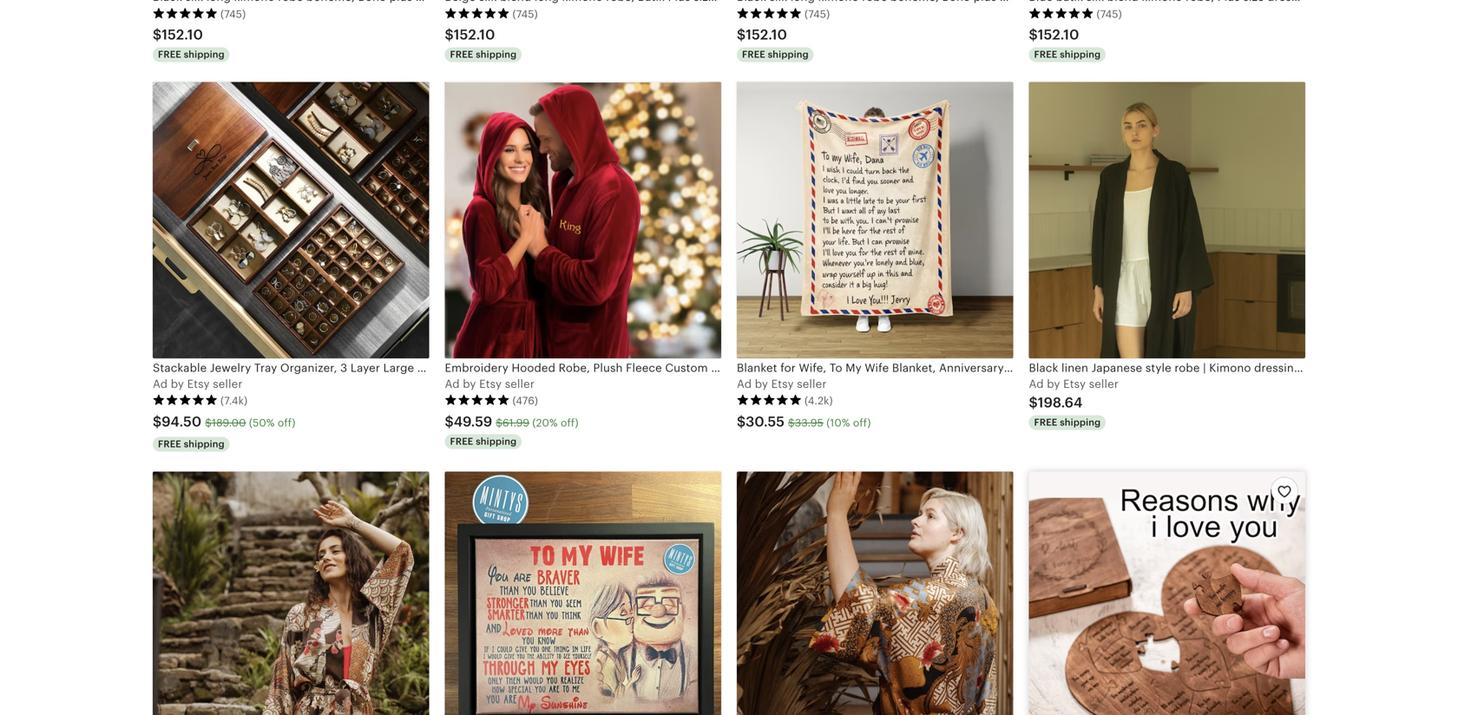 Task type: describe. For each thing, give the bounding box(es) containing it.
$ 49.59 $ 61.99 (20% off) free shipping
[[445, 414, 579, 447]]

etsy for 30.55
[[771, 377, 794, 390]]

a d b y etsy seller for 30.55
[[737, 377, 827, 390]]

seller for 49.59
[[505, 377, 535, 390]]

b for 49.59
[[463, 377, 470, 390]]

33.95
[[795, 417, 824, 429]]

a for 49.59
[[445, 377, 453, 390]]

seller for 30.55
[[797, 377, 827, 390]]

a for 94.50
[[153, 377, 161, 390]]

stackable jewelry tray organizer, 3 layer large wooden jewelry box with 56 compartments and lid, custom engraved personalized gift for women image
[[153, 82, 429, 359]]

personalized gift, gift for her, anniversary gifts, anniversary gift for her, personalized gifts for her, girlfriend gift, gift for him image
[[1029, 472, 1305, 715]]

(7.4k)
[[220, 395, 248, 407]]

a for 30.55
[[737, 377, 745, 390]]

30.55
[[746, 414, 785, 429]]

61.99
[[503, 417, 530, 429]]

shipping inside $ 49.59 $ 61.99 (20% off) free shipping
[[476, 436, 517, 447]]

etsy inside a d b y etsy seller $ 198.64 free shipping
[[1063, 377, 1086, 390]]

free shipping
[[158, 439, 225, 449]]

bali silk blend long kimono robe, batik plus size dressing gown, honeymoon lounge wear, luxury christmas gift for wife girlfriend mom sister image
[[153, 472, 429, 715]]

d inside a d b y etsy seller $ 198.64 free shipping
[[1037, 377, 1044, 390]]

(10%
[[826, 417, 850, 429]]

4 (745) from the left
[[1097, 8, 1122, 20]]

off) for 30.55
[[853, 417, 871, 429]]

free inside a d b y etsy seller $ 198.64 free shipping
[[1034, 417, 1058, 428]]

$ inside $ 30.55 $ 33.95 (10% off)
[[788, 417, 795, 429]]

3 $ 152.10 free shipping from the left
[[737, 27, 809, 60]]

free inside $ 49.59 $ 61.99 (20% off) free shipping
[[450, 436, 473, 447]]

black linen japanese style robe | kimono dressing gown for woman | long sleeve bathrobe with pockets  | luxury gift for girlfriend wife mom image
[[1029, 82, 1305, 359]]

(476)
[[513, 395, 538, 407]]

b for 30.55
[[755, 377, 762, 390]]

embroidery hooded robe, plush fleece custom robe for women or men, luxurious loungewear unisex, personalized gift, newlyweds image
[[445, 82, 721, 359]]

4 $ 152.10 free shipping from the left
[[1029, 27, 1101, 60]]

94.50
[[162, 414, 202, 429]]

off) for 94.50
[[278, 417, 296, 429]]

49.59
[[454, 414, 492, 429]]

(4.2k)
[[805, 395, 833, 407]]

198.64
[[1038, 395, 1083, 411]]

4 152.10 from the left
[[1038, 27, 1079, 43]]

to my wife | to my wife gift image
[[445, 472, 721, 715]]

$ 94.50 $ 189.00 (50% off)
[[153, 414, 296, 429]]

blanket for wife, to my wife blanket, anniversary blanket, gift from husband, custom name blanket, gifts for wife, couples blanket image
[[737, 82, 1013, 359]]

d for 30.55
[[744, 377, 752, 390]]

$ inside a d b y etsy seller $ 198.64 free shipping
[[1029, 395, 1038, 411]]



Task type: locate. For each thing, give the bounding box(es) containing it.
1 $ 152.10 free shipping from the left
[[153, 27, 225, 60]]

y for 30.55
[[762, 377, 768, 390]]

2 152.10 from the left
[[454, 27, 495, 43]]

5 out of 5 stars image
[[153, 7, 218, 19], [445, 7, 510, 19], [737, 7, 802, 19], [1029, 7, 1094, 19], [153, 394, 218, 406], [445, 394, 510, 406], [737, 394, 802, 406]]

off) inside $ 49.59 $ 61.99 (20% off) free shipping
[[561, 417, 579, 429]]

d up 198.64
[[1037, 377, 1044, 390]]

2 a from the left
[[445, 377, 453, 390]]

off) for 49.59
[[561, 417, 579, 429]]

1 152.10 from the left
[[162, 27, 203, 43]]

a d b y etsy seller up the (7.4k)
[[153, 377, 243, 390]]

2 seller from the left
[[505, 377, 535, 390]]

3 y from the left
[[762, 377, 768, 390]]

seller for 94.50
[[213, 377, 243, 390]]

1 off) from the left
[[278, 417, 296, 429]]

1 y from the left
[[178, 377, 184, 390]]

3 (745) from the left
[[805, 8, 830, 20]]

d for 94.50
[[160, 377, 168, 390]]

3 d from the left
[[744, 377, 752, 390]]

off) right (20%
[[561, 417, 579, 429]]

a d b y etsy seller for 49.59
[[445, 377, 535, 390]]

b up 94.50
[[171, 377, 178, 390]]

b up 49.59
[[463, 377, 470, 390]]

shipping inside a d b y etsy seller $ 198.64 free shipping
[[1060, 417, 1101, 428]]

b for 94.50
[[171, 377, 178, 390]]

a d b y etsy seller
[[153, 377, 243, 390], [445, 377, 535, 390], [737, 377, 827, 390]]

$ 152.10 free shipping
[[153, 27, 225, 60], [445, 27, 517, 60], [737, 27, 809, 60], [1029, 27, 1101, 60]]

4 y from the left
[[1054, 377, 1060, 390]]

y
[[178, 377, 184, 390], [470, 377, 476, 390], [762, 377, 768, 390], [1054, 377, 1060, 390]]

4 etsy from the left
[[1063, 377, 1086, 390]]

y for 94.50
[[178, 377, 184, 390]]

off)
[[278, 417, 296, 429], [561, 417, 579, 429], [853, 417, 871, 429]]

(50%
[[249, 417, 275, 429]]

0 horizontal spatial off)
[[278, 417, 296, 429]]

a d b y etsy seller up (476)
[[445, 377, 535, 390]]

off) right (10%
[[853, 417, 871, 429]]

2 y from the left
[[470, 377, 476, 390]]

2 $ 152.10 free shipping from the left
[[445, 27, 517, 60]]

4 a from the left
[[1029, 377, 1037, 390]]

2 horizontal spatial a d b y etsy seller
[[737, 377, 827, 390]]

y up the 30.55
[[762, 377, 768, 390]]

3 a from the left
[[737, 377, 745, 390]]

1 a from the left
[[153, 377, 161, 390]]

2 a d b y etsy seller from the left
[[445, 377, 535, 390]]

a inside a d b y etsy seller $ 198.64 free shipping
[[1029, 377, 1037, 390]]

2 (745) from the left
[[513, 8, 538, 20]]

1 d from the left
[[160, 377, 168, 390]]

a d b y etsy seller for 94.50
[[153, 377, 243, 390]]

a d b y etsy seller up (4.2k)
[[737, 377, 827, 390]]

(20%
[[532, 417, 558, 429]]

3 152.10 from the left
[[746, 27, 787, 43]]

2 off) from the left
[[561, 417, 579, 429]]

1 (745) from the left
[[220, 8, 246, 20]]

etsy up the 30.55
[[771, 377, 794, 390]]

152.10
[[162, 27, 203, 43], [454, 27, 495, 43], [746, 27, 787, 43], [1038, 27, 1079, 43]]

1 b from the left
[[171, 377, 178, 390]]

3 off) from the left
[[853, 417, 871, 429]]

free
[[158, 49, 181, 60], [450, 49, 473, 60], [742, 49, 765, 60], [1034, 49, 1058, 60], [1034, 417, 1058, 428], [450, 436, 473, 447], [158, 439, 181, 449]]

d up 94.50
[[160, 377, 168, 390]]

a
[[153, 377, 161, 390], [445, 377, 453, 390], [737, 377, 745, 390], [1029, 377, 1037, 390]]

$ 30.55 $ 33.95 (10% off)
[[737, 414, 871, 429]]

3 a d b y etsy seller from the left
[[737, 377, 827, 390]]

(745)
[[220, 8, 246, 20], [513, 8, 538, 20], [805, 8, 830, 20], [1097, 8, 1122, 20]]

y up 49.59
[[470, 377, 476, 390]]

d up the 30.55
[[744, 377, 752, 390]]

seller inside a d b y etsy seller $ 198.64 free shipping
[[1089, 377, 1119, 390]]

etsy up 198.64
[[1063, 377, 1086, 390]]

seller
[[213, 377, 243, 390], [505, 377, 535, 390], [797, 377, 827, 390], [1089, 377, 1119, 390]]

4 b from the left
[[1047, 377, 1054, 390]]

1 horizontal spatial off)
[[561, 417, 579, 429]]

y up 94.50
[[178, 377, 184, 390]]

189.00
[[212, 417, 246, 429]]

off) inside $ 30.55 $ 33.95 (10% off)
[[853, 417, 871, 429]]

d for 49.59
[[452, 377, 460, 390]]

b
[[171, 377, 178, 390], [463, 377, 470, 390], [755, 377, 762, 390], [1047, 377, 1054, 390]]

d
[[160, 377, 168, 390], [452, 377, 460, 390], [744, 377, 752, 390], [1037, 377, 1044, 390]]

1 etsy from the left
[[187, 377, 210, 390]]

b inside a d b y etsy seller $ 198.64 free shipping
[[1047, 377, 1054, 390]]

y for 49.59
[[470, 377, 476, 390]]

etsy
[[187, 377, 210, 390], [479, 377, 502, 390], [771, 377, 794, 390], [1063, 377, 1086, 390]]

2 d from the left
[[452, 377, 460, 390]]

1 horizontal spatial a d b y etsy seller
[[445, 377, 535, 390]]

$ inside $ 94.50 $ 189.00 (50% off)
[[205, 417, 212, 429]]

y up 198.64
[[1054, 377, 1060, 390]]

1 seller from the left
[[213, 377, 243, 390]]

y inside a d b y etsy seller $ 198.64 free shipping
[[1054, 377, 1060, 390]]

2 etsy from the left
[[479, 377, 502, 390]]

etsy for 49.59
[[479, 377, 502, 390]]

etsy for 94.50
[[187, 377, 210, 390]]

a d b y etsy seller $ 198.64 free shipping
[[1029, 377, 1119, 428]]

4 d from the left
[[1037, 377, 1044, 390]]

3 seller from the left
[[797, 377, 827, 390]]

d up 49.59
[[452, 377, 460, 390]]

1 a d b y etsy seller from the left
[[153, 377, 243, 390]]

4 seller from the left
[[1089, 377, 1119, 390]]

gold plus size dressing gown woman, silk blend kimono robe for curvy lady, lounge wear, luxury gift for mothers day, wife girlfriend mom image
[[737, 472, 1013, 715]]

0 horizontal spatial a d b y etsy seller
[[153, 377, 243, 390]]

2 b from the left
[[463, 377, 470, 390]]

off) right (50%
[[278, 417, 296, 429]]

$
[[153, 27, 162, 43], [445, 27, 454, 43], [737, 27, 746, 43], [1029, 27, 1038, 43], [1029, 395, 1038, 411], [153, 414, 162, 429], [445, 414, 454, 429], [737, 414, 746, 429], [205, 417, 212, 429], [496, 417, 503, 429], [788, 417, 795, 429]]

etsy up 49.59
[[479, 377, 502, 390]]

shipping
[[184, 49, 225, 60], [476, 49, 517, 60], [768, 49, 809, 60], [1060, 49, 1101, 60], [1060, 417, 1101, 428], [476, 436, 517, 447], [184, 439, 225, 449]]

3 etsy from the left
[[771, 377, 794, 390]]

b up the 30.55
[[755, 377, 762, 390]]

off) inside $ 94.50 $ 189.00 (50% off)
[[278, 417, 296, 429]]

b up 198.64
[[1047, 377, 1054, 390]]

etsy up 94.50
[[187, 377, 210, 390]]

2 horizontal spatial off)
[[853, 417, 871, 429]]

3 b from the left
[[755, 377, 762, 390]]



Task type: vqa. For each thing, say whether or not it's contained in the screenshot.
Contact button
no



